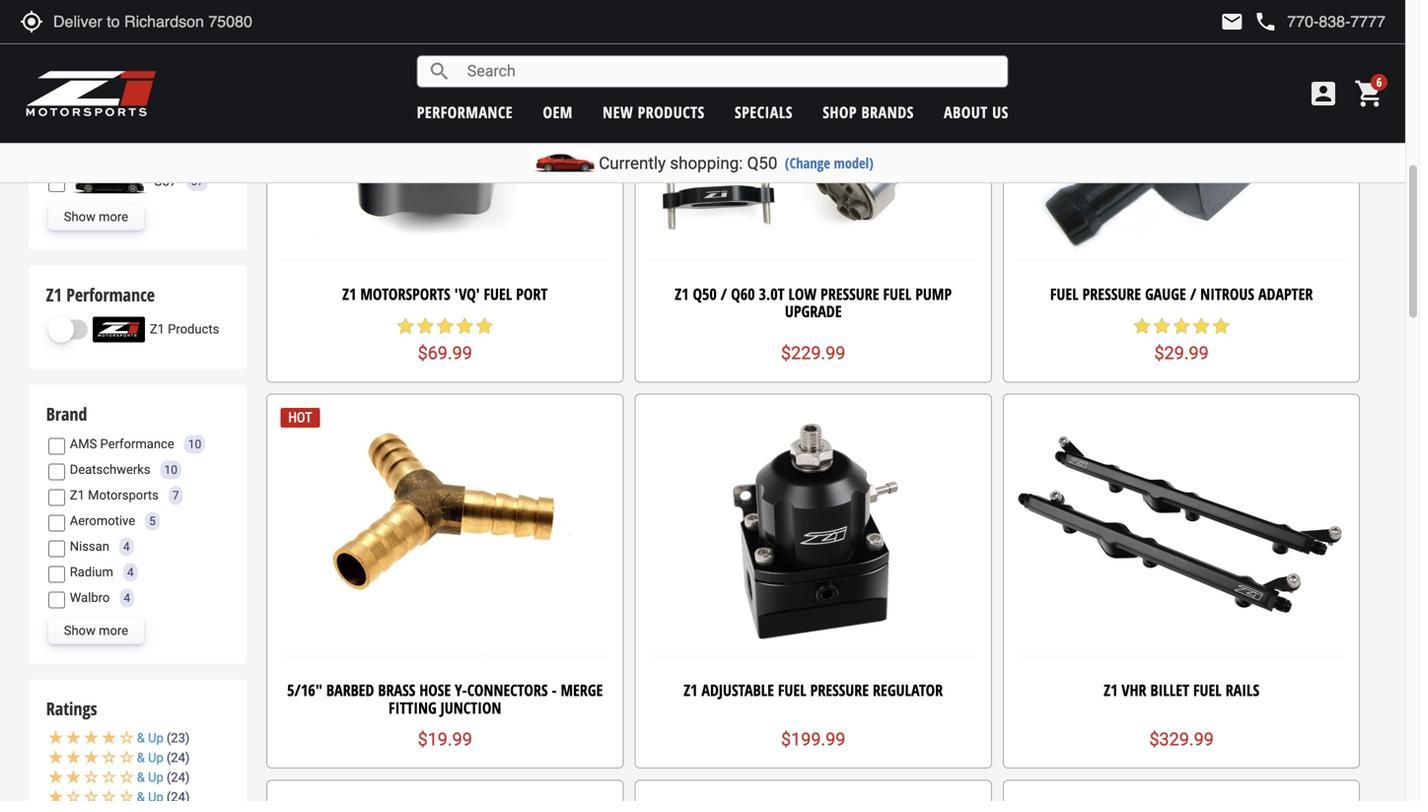 Task type: locate. For each thing, give the bounding box(es) containing it.
show down walbro at left bottom
[[64, 624, 96, 639]]

nissan
[[70, 540, 109, 554]]

0 vertical spatial & up 24
[[137, 751, 185, 766]]

0 vertical spatial motorsports
[[360, 283, 451, 305]]

1 vertical spatial show more
[[64, 624, 128, 639]]

& up 24
[[137, 751, 185, 766], [137, 771, 185, 786]]

pressure
[[821, 283, 879, 305], [1083, 283, 1141, 305], [810, 680, 869, 702]]

2 / from the left
[[1190, 283, 1197, 305]]

None checkbox
[[48, 114, 65, 131], [48, 464, 65, 481], [48, 490, 65, 506], [48, 515, 65, 532], [48, 567, 65, 583], [48, 592, 65, 609], [48, 114, 65, 131], [48, 464, 65, 481], [48, 490, 65, 506], [48, 515, 65, 532], [48, 567, 65, 583], [48, 592, 65, 609]]

7 star from the left
[[1152, 317, 1172, 336]]

None checkbox
[[48, 84, 65, 100], [48, 145, 65, 162], [48, 175, 65, 192], [48, 438, 65, 455], [48, 541, 65, 558], [48, 84, 65, 100], [48, 145, 65, 162], [48, 175, 65, 192], [48, 438, 65, 455], [48, 541, 65, 558]]

1 more from the top
[[99, 210, 128, 224]]

nissan 370z z34 2009 2010 2011 2012 2013 2014 2015 2016 2017 2018 2019 3.7l vq37vhr vhr nismo z1 motorsports image
[[70, 138, 149, 164]]

z1 for z1 vhr billet fuel rails
[[1104, 680, 1118, 702]]

0 vertical spatial 24
[[171, 751, 185, 766]]

z1 motorsports
[[70, 488, 159, 503]]

57 right 370z
[[197, 144, 210, 158]]

infiniti g37 coupe sedan convertible v36 cv36 hv36 skyline 2008 2009 2010 2011 2012 2013 3.7l vq37vhr z1 motorsports image
[[70, 169, 149, 195]]

new products link
[[603, 102, 705, 123]]

1 vertical spatial show more button
[[48, 619, 144, 644]]

0 vertical spatial q50
[[747, 153, 778, 173]]

z1 for z1 q50 / q60 3.0t low pressure fuel pump upgrade
[[675, 283, 689, 305]]

2 vertical spatial &
[[137, 771, 145, 786]]

&
[[137, 732, 145, 746], [137, 751, 145, 766], [137, 771, 145, 786]]

1 horizontal spatial motorsports
[[360, 283, 451, 305]]

4 right the radium
[[127, 566, 134, 580]]

show
[[64, 210, 96, 224], [64, 624, 96, 639]]

show down infiniti g37 coupe sedan convertible v36 cv36 hv36 skyline 2008 2009 2010 2011 2012 2013 3.7l vq37vhr z1 motorsports image on the top
[[64, 210, 96, 224]]

more down infiniti g37 coupe sedan convertible v36 cv36 hv36 skyline 2008 2009 2010 2011 2012 2013 3.7l vq37vhr z1 motorsports image on the top
[[99, 210, 128, 224]]

1 horizontal spatial 10
[[188, 438, 201, 452]]

gauge
[[1145, 283, 1186, 305]]

infiniti q50 sedan hybrid v37 2014 2015 2016 2017 2018 2019 2020 vq37vhr 2.0t 3.0t 3.7l red sport redsport vr30ddtt z1 motorsports image
[[70, 47, 149, 72]]

57 for 370z
[[197, 144, 210, 158]]

1 show more button from the top
[[48, 204, 144, 230]]

1 star from the left
[[396, 317, 416, 336]]

/ right the gauge
[[1190, 283, 1197, 305]]

show more for brand
[[64, 624, 128, 639]]

1 & up 24 from the top
[[137, 751, 185, 766]]

8 star from the left
[[1172, 317, 1192, 336]]

z1 products
[[150, 322, 219, 337]]

$69.99
[[418, 343, 472, 364]]

1 show from the top
[[64, 210, 96, 224]]

show more down walbro at left bottom
[[64, 624, 128, 639]]

show for model
[[64, 210, 96, 224]]

4 for radium
[[127, 566, 134, 580]]

1 vertical spatial up
[[148, 751, 164, 766]]

10
[[188, 438, 201, 452], [164, 463, 178, 477]]

pressure inside z1 q50 / q60 3.0t low pressure fuel pump upgrade
[[821, 283, 879, 305]]

0 vertical spatial up
[[148, 732, 164, 746]]

'vq'
[[454, 283, 480, 305]]

show more button for model
[[48, 204, 144, 230]]

0 vertical spatial show more
[[64, 210, 128, 224]]

0 vertical spatial show more button
[[48, 204, 144, 230]]

ams
[[70, 437, 97, 452]]

4 for walbro
[[124, 592, 130, 605]]

1 vertical spatial & up 24
[[137, 771, 185, 786]]

z1
[[46, 283, 62, 307], [342, 283, 356, 305], [675, 283, 689, 305], [150, 322, 165, 337], [70, 488, 85, 503], [684, 680, 698, 702], [1104, 680, 1118, 702]]

phone
[[1254, 10, 1278, 34]]

show more button down walbro at left bottom
[[48, 619, 144, 644]]

1 / from the left
[[721, 283, 727, 305]]

show more
[[64, 210, 128, 224], [64, 624, 128, 639]]

0 horizontal spatial 10
[[164, 463, 178, 477]]

10 right the ams performance
[[188, 438, 201, 452]]

0 vertical spatial 10
[[188, 438, 201, 452]]

1 vertical spatial 24
[[171, 771, 185, 786]]

/
[[721, 283, 727, 305], [1190, 283, 1197, 305]]

star star star star star $69.99
[[396, 317, 494, 364]]

performance link
[[417, 102, 513, 123]]

1 vertical spatial motorsports
[[88, 488, 159, 503]]

4 down aeromotive on the left bottom of page
[[123, 540, 130, 554]]

(change model) link
[[785, 153, 874, 173]]

0 vertical spatial more
[[99, 210, 128, 224]]

show more button down infiniti g37 coupe sedan convertible v36 cv36 hv36 skyline 2008 2009 2010 2011 2012 2013 3.7l vq37vhr z1 motorsports image on the top
[[48, 204, 144, 230]]

q50 left the q60
[[693, 283, 717, 305]]

motorsports down deatschwerks
[[88, 488, 159, 503]]

4 for nissan
[[123, 540, 130, 554]]

mail link
[[1221, 10, 1244, 34]]

z1 motorsports logo image
[[25, 69, 157, 118]]

2 show from the top
[[64, 624, 96, 639]]

more down walbro at left bottom
[[99, 624, 128, 639]]

7
[[172, 489, 179, 503]]

10 up 7
[[164, 463, 178, 477]]

pressure right low
[[821, 283, 879, 305]]

mail phone
[[1221, 10, 1278, 34]]

$199.99
[[781, 730, 846, 751]]

1 vertical spatial &
[[137, 751, 145, 766]]

products
[[168, 322, 219, 337]]

5
[[149, 515, 156, 529]]

2 more from the top
[[99, 624, 128, 639]]

2 star from the left
[[416, 317, 435, 336]]

billet
[[1151, 680, 1190, 702]]

2 vertical spatial 4
[[124, 592, 130, 605]]

1 vertical spatial q50
[[693, 283, 717, 305]]

1 vertical spatial show
[[64, 624, 96, 639]]

0 vertical spatial 4
[[123, 540, 130, 554]]

ams performance
[[70, 437, 174, 452]]

oem link
[[543, 102, 573, 123]]

z1 inside z1 q50 / q60 3.0t low pressure fuel pump upgrade
[[675, 283, 689, 305]]

0 horizontal spatial /
[[721, 283, 727, 305]]

0 vertical spatial 57
[[197, 144, 210, 158]]

1 horizontal spatial /
[[1190, 283, 1197, 305]]

1 vertical spatial 4
[[127, 566, 134, 580]]

model
[[46, 15, 90, 39]]

2 vertical spatial up
[[148, 771, 164, 786]]

1 vertical spatial more
[[99, 624, 128, 639]]

more for brand
[[99, 624, 128, 639]]

2 up from the top
[[148, 751, 164, 766]]

more
[[99, 210, 128, 224], [99, 624, 128, 639]]

2 show more button from the top
[[48, 619, 144, 644]]

57 right g37
[[191, 175, 204, 189]]

motorsports up star star star star star $69.99
[[360, 283, 451, 305]]

pump
[[916, 283, 952, 305]]

performance
[[66, 283, 155, 307], [100, 437, 174, 452]]

0 horizontal spatial motorsports
[[88, 488, 159, 503]]

fuel
[[484, 283, 512, 305], [883, 283, 912, 305], [1050, 283, 1079, 305], [778, 680, 807, 702], [1194, 680, 1222, 702]]

show more button
[[48, 204, 144, 230], [48, 619, 144, 644]]

motorsports
[[360, 283, 451, 305], [88, 488, 159, 503]]

pressure left the gauge
[[1083, 283, 1141, 305]]

1 vertical spatial performance
[[100, 437, 174, 452]]

& up 23
[[137, 732, 185, 746]]

0 vertical spatial show
[[64, 210, 96, 224]]

0 vertical spatial &
[[137, 732, 145, 746]]

1 show more from the top
[[64, 210, 128, 224]]

shopping:
[[670, 153, 743, 173]]

performance up the z1 products
[[66, 283, 155, 307]]

nissan 350z z33 2003 2004 2005 2006 2007 2008 2009 vq35de 3.5l revup rev up vq35hr nismo z1 motorsports image
[[70, 108, 149, 133]]

1 vertical spatial 10
[[164, 463, 178, 477]]

nitrous
[[1201, 283, 1255, 305]]

my_location
[[20, 10, 43, 34]]

junction
[[441, 698, 502, 719]]

0 vertical spatial performance
[[66, 283, 155, 307]]

specials link
[[735, 102, 793, 123]]

370z
[[154, 143, 183, 158]]

q50 left (change on the top
[[747, 153, 778, 173]]

new products
[[603, 102, 705, 123]]

pressure up $199.99
[[810, 680, 869, 702]]

z1 for z1 performance
[[46, 283, 62, 307]]

2 show more from the top
[[64, 624, 128, 639]]

performance up deatschwerks
[[100, 437, 174, 452]]

1 vertical spatial 57
[[191, 175, 204, 189]]

3 & from the top
[[137, 771, 145, 786]]

merge
[[561, 680, 603, 702]]

0 horizontal spatial q50
[[693, 283, 717, 305]]

shop brands
[[823, 102, 914, 123]]

currently
[[599, 153, 666, 173]]

Search search field
[[452, 56, 1008, 87]]

account_box link
[[1303, 78, 1344, 109]]

search
[[428, 60, 452, 83]]

brand
[[46, 403, 87, 427]]

(change
[[785, 153, 830, 173]]

/ left the q60
[[721, 283, 727, 305]]

/ inside z1 q50 / q60 3.0t low pressure fuel pump upgrade
[[721, 283, 727, 305]]

57
[[197, 144, 210, 158], [191, 175, 204, 189]]

us
[[992, 102, 1009, 123]]

about
[[944, 102, 988, 123]]

4 right walbro at left bottom
[[124, 592, 130, 605]]

model)
[[834, 153, 874, 173]]

show more down infiniti g37 coupe sedan convertible v36 cv36 hv36 skyline 2008 2009 2010 2011 2012 2013 3.7l vq37vhr z1 motorsports image on the top
[[64, 210, 128, 224]]

show more button for brand
[[48, 619, 144, 644]]



Task type: vqa. For each thing, say whether or not it's contained in the screenshot.


Task type: describe. For each thing, give the bounding box(es) containing it.
specials
[[735, 102, 793, 123]]

rails
[[1226, 680, 1260, 702]]

y-
[[455, 680, 467, 702]]

low
[[789, 283, 817, 305]]

z1 vhr billet fuel rails
[[1104, 680, 1260, 702]]

barbed
[[326, 680, 374, 702]]

10 star from the left
[[1211, 317, 1231, 336]]

z1 for z1 adjustable fuel pressure regulator
[[684, 680, 698, 702]]

3 star from the left
[[435, 317, 455, 336]]

new
[[603, 102, 633, 123]]

about us link
[[944, 102, 1009, 123]]

performance for ams performance
[[100, 437, 174, 452]]

2 24 from the top
[[171, 771, 185, 786]]

port
[[516, 283, 548, 305]]

fuel pressure gauge / nitrous adapter
[[1050, 283, 1313, 305]]

phone link
[[1254, 10, 1386, 34]]

9 star from the left
[[1192, 317, 1211, 336]]

show for brand
[[64, 624, 96, 639]]

10 for ams performance
[[188, 438, 201, 452]]

currently shopping: q50 (change model)
[[599, 153, 874, 173]]

q50 inside z1 q50 / q60 3.0t low pressure fuel pump upgrade
[[693, 283, 717, 305]]

brass
[[378, 680, 416, 702]]

5/16"
[[287, 680, 323, 702]]

shop
[[823, 102, 857, 123]]

10 for deatschwerks
[[164, 463, 178, 477]]

2 & up 24 from the top
[[137, 771, 185, 786]]

performance
[[417, 102, 513, 123]]

$19.99
[[418, 730, 472, 751]]

1 horizontal spatial q50
[[747, 153, 778, 173]]

account_box
[[1308, 78, 1340, 109]]

connectors
[[467, 680, 548, 702]]

-
[[552, 680, 557, 702]]

q60
[[731, 283, 755, 305]]

1 up from the top
[[148, 732, 164, 746]]

5/16" barbed brass hose y-connectors - merge fitting junction
[[287, 680, 603, 719]]

3.0t
[[759, 283, 785, 305]]

z1 q50 / q60 3.0t low pressure fuel pump upgrade
[[675, 283, 952, 322]]

6 star from the left
[[1133, 317, 1152, 336]]

$329.99
[[1150, 730, 1214, 751]]

23
[[171, 732, 185, 746]]

4 star from the left
[[455, 317, 475, 336]]

regulator
[[873, 680, 943, 702]]

walbro
[[70, 591, 110, 606]]

1 24 from the top
[[171, 751, 185, 766]]

adjustable
[[702, 680, 774, 702]]

z1 for z1 products
[[150, 322, 165, 337]]

z1 performance
[[46, 283, 155, 307]]

shopping_cart
[[1354, 78, 1386, 109]]

ratings
[[46, 698, 97, 722]]

g37
[[154, 174, 177, 189]]

motorsports for z1 motorsports 'vq' fuel port
[[360, 283, 451, 305]]

radium
[[70, 565, 113, 580]]

fitting
[[389, 698, 437, 719]]

oem
[[543, 102, 573, 123]]

products
[[638, 102, 705, 123]]

star star star star star $29.99
[[1133, 317, 1231, 364]]

aeromotive
[[70, 514, 135, 529]]

57 for g37
[[191, 175, 204, 189]]

more for model
[[99, 210, 128, 224]]

motorsports for z1 motorsports
[[88, 488, 159, 503]]

z1 for z1 motorsports
[[70, 488, 85, 503]]

deatschwerks
[[70, 463, 150, 477]]

fuel inside z1 q50 / q60 3.0t low pressure fuel pump upgrade
[[883, 283, 912, 305]]

show more for model
[[64, 210, 128, 224]]

$29.99
[[1155, 343, 1209, 364]]

about us
[[944, 102, 1009, 123]]

3 up from the top
[[148, 771, 164, 786]]

z1 motorsports 'vq' fuel port
[[342, 283, 548, 305]]

shopping_cart link
[[1349, 78, 1386, 109]]

300zx
[[154, 82, 191, 97]]

nissan 300zx z32 1990 1991 1992 1993 1994 1995 1996 vg30dett vg30de twin turbo non turbo z1 motorsports image
[[70, 77, 149, 103]]

adapter
[[1259, 283, 1313, 305]]

upgrade
[[785, 301, 842, 322]]

shop brands link
[[823, 102, 914, 123]]

brands
[[862, 102, 914, 123]]

hose
[[419, 680, 451, 702]]

vhr
[[1122, 680, 1147, 702]]

mail
[[1221, 10, 1244, 34]]

z1 adjustable fuel pressure regulator
[[684, 680, 943, 702]]

5 star from the left
[[475, 317, 494, 336]]

z1 for z1 motorsports 'vq' fuel port
[[342, 283, 356, 305]]

$229.99
[[781, 343, 846, 364]]

2 & from the top
[[137, 751, 145, 766]]

1 & from the top
[[137, 732, 145, 746]]

performance for z1 performance
[[66, 283, 155, 307]]



